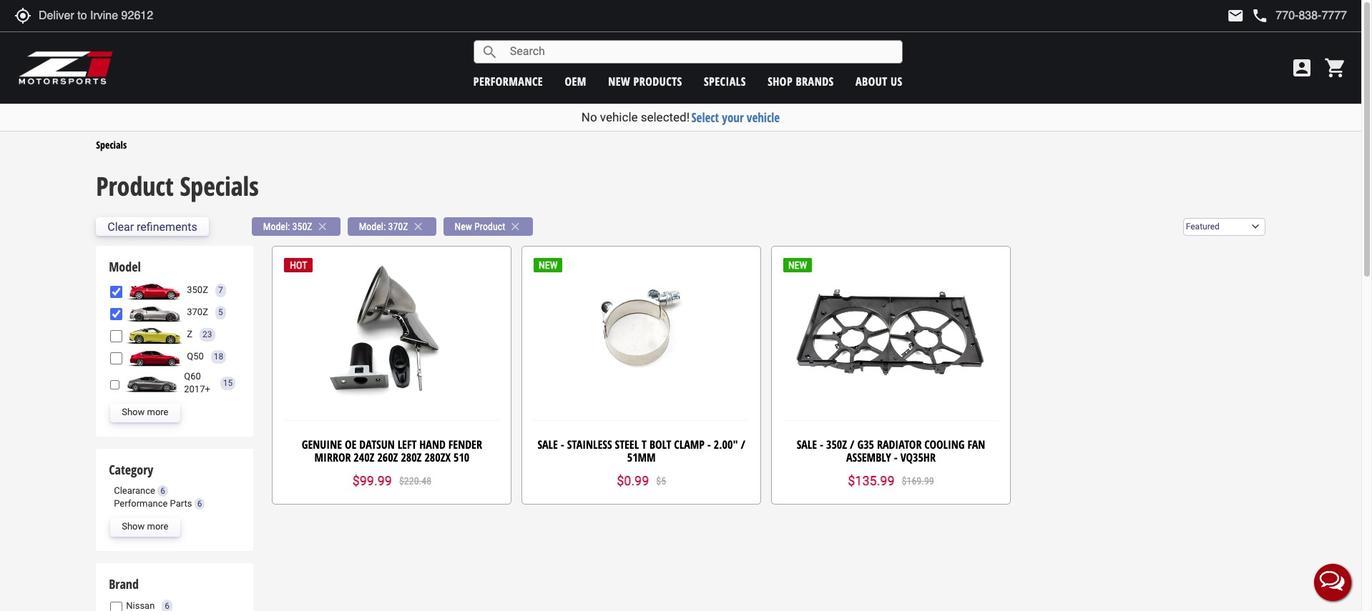 Task type: vqa. For each thing, say whether or not it's contained in the screenshot.
Model: 350Z close's Model:
yes



Task type: describe. For each thing, give the bounding box(es) containing it.
shop brands link
[[768, 73, 834, 89]]

mail
[[1227, 7, 1245, 24]]

7
[[218, 285, 223, 296]]

datsun
[[359, 437, 395, 453]]

phone
[[1252, 7, 1269, 24]]

model: 350z close
[[263, 221, 329, 233]]

no
[[582, 110, 597, 124]]

sale for sale - stainless steel t bolt clamp - 2.00" / 51mm
[[538, 437, 558, 453]]

15
[[223, 378, 233, 388]]

show more button for category
[[110, 519, 180, 537]]

370z inside model: 370z close
[[388, 221, 408, 233]]

specials
[[704, 73, 746, 89]]

shop
[[768, 73, 793, 89]]

clearance
[[114, 486, 155, 496]]

oe
[[345, 437, 357, 453]]

select your vehicle link
[[692, 109, 780, 126]]

performance link
[[473, 73, 543, 89]]

/ inside sale - stainless steel t bolt clamp - 2.00" / 51mm
[[741, 437, 746, 453]]

280zx
[[425, 450, 451, 465]]

about us
[[856, 73, 903, 89]]

$0.99 $5
[[617, 474, 666, 489]]

shop brands
[[768, 73, 834, 89]]

infiniti q50 sedan hybrid v37 2014 2015 2016 2017 2018 2019 2020 vq37vhr 2.0t 3.0t 3.7l red sport redsport vr30ddtt z1 motorsports image
[[126, 348, 183, 367]]

2.00"
[[714, 437, 738, 453]]

genuine oe datsun left hand fender mirror 240z 260z 280z 280zx 510
[[302, 437, 482, 465]]

steel
[[615, 437, 639, 453]]

parts
[[170, 499, 192, 510]]

fan
[[968, 437, 985, 453]]

infiniti q60 coupe cv37 2017 2018 2019 2020 2.0t 3.0t red sport redsport vr30ddtt z1 motorsports image
[[123, 374, 180, 393]]

q50
[[187, 352, 204, 362]]

select
[[692, 109, 719, 126]]

clear refinements button
[[96, 218, 209, 236]]

2 vertical spatial 6
[[165, 601, 170, 611]]

specials link
[[704, 73, 746, 89]]

nissan 350z z33 2003 2004 2005 2006 2007 2008 2009 vq35de 3.5l revup rev up vq35hr nismo z1 motorsports image
[[126, 282, 183, 300]]

new
[[455, 221, 472, 233]]

260z
[[377, 450, 398, 465]]

$220.48
[[399, 476, 432, 488]]

brands
[[796, 73, 834, 89]]

close for model: 370z close
[[412, 221, 425, 233]]

product inside new product close
[[474, 221, 505, 233]]

240z
[[354, 450, 375, 465]]

vehicle inside no vehicle selected! select your vehicle
[[600, 110, 638, 124]]

account_box
[[1291, 57, 1314, 79]]

about
[[856, 73, 888, 89]]

0 vertical spatial product
[[96, 169, 174, 204]]

sale for sale - 350z / g35 radiator cooling fan assembly - vq35hr
[[797, 437, 817, 453]]

5
[[218, 308, 223, 318]]

left
[[398, 437, 417, 453]]

vq35hr
[[901, 450, 936, 465]]

1 vertical spatial 370z
[[187, 307, 208, 318]]

0 horizontal spatial 350z
[[187, 285, 208, 296]]

no vehicle selected! select your vehicle
[[582, 109, 780, 126]]

product specials
[[96, 169, 259, 204]]

model: 370z close
[[359, 221, 425, 233]]

model
[[109, 258, 141, 275]]

close for model: 350z close
[[316, 221, 329, 233]]

nissan 370z z34 2009 2010 2011 2012 2013 2014 2015 2016 2017 2018 2019 3.7l vq37vhr vhr nismo z1 motorsports image
[[126, 304, 183, 322]]

$5
[[656, 476, 666, 488]]

new
[[608, 73, 630, 89]]

more for model
[[147, 407, 169, 418]]

brand
[[109, 576, 139, 593]]

refinements
[[137, 220, 197, 234]]

z1 motorsports logo image
[[18, 50, 114, 86]]

new products
[[608, 73, 682, 89]]

hand
[[419, 437, 446, 453]]



Task type: locate. For each thing, give the bounding box(es) containing it.
performance
[[114, 499, 168, 510]]

1 horizontal spatial product
[[474, 221, 505, 233]]

sale - 350z / g35 radiator cooling fan assembly - vq35hr
[[797, 437, 985, 465]]

performance
[[473, 73, 543, 89]]

1 horizontal spatial 370z
[[388, 221, 408, 233]]

2 vertical spatial 350z
[[826, 437, 847, 453]]

close for new product close
[[509, 221, 522, 233]]

1 vertical spatial show more
[[122, 522, 169, 533]]

None checkbox
[[110, 286, 123, 298], [110, 379, 120, 391], [110, 286, 123, 298], [110, 379, 120, 391]]

oem link
[[565, 73, 587, 89]]

model:
[[263, 221, 290, 233], [359, 221, 386, 233]]

2 / from the left
[[850, 437, 855, 453]]

- left the "vq35hr"
[[894, 450, 898, 465]]

selected!
[[641, 110, 690, 124]]

account_box link
[[1287, 57, 1317, 79]]

370z
[[388, 221, 408, 233], [187, 307, 208, 318]]

- left stainless
[[561, 437, 564, 453]]

$99.99
[[353, 474, 392, 489]]

more down infiniti q60 coupe cv37 2017 2018 2019 2020 2.0t 3.0t red sport redsport vr30ddtt z1 motorsports image
[[147, 407, 169, 418]]

3 close from the left
[[509, 221, 522, 233]]

sale left the "g35"
[[797, 437, 817, 453]]

350z
[[292, 221, 312, 233], [187, 285, 208, 296], [826, 437, 847, 453]]

more down performance
[[147, 522, 169, 533]]

product up clear
[[96, 169, 174, 204]]

close right new
[[509, 221, 522, 233]]

product
[[96, 169, 174, 204], [474, 221, 505, 233]]

t
[[642, 437, 647, 453]]

show for category
[[122, 522, 145, 533]]

show
[[122, 407, 145, 418], [122, 522, 145, 533]]

0 horizontal spatial product
[[96, 169, 174, 204]]

2 horizontal spatial 350z
[[826, 437, 847, 453]]

370z left 5
[[187, 307, 208, 318]]

show more button
[[110, 404, 180, 423], [110, 519, 180, 537]]

/ left the "g35"
[[850, 437, 855, 453]]

1 vertical spatial product
[[474, 221, 505, 233]]

1 close from the left
[[316, 221, 329, 233]]

show more for model
[[122, 407, 169, 418]]

mirror
[[314, 450, 351, 465]]

Search search field
[[499, 41, 902, 63]]

vehicle
[[747, 109, 780, 126], [600, 110, 638, 124]]

1 sale from the left
[[538, 437, 558, 453]]

more
[[147, 407, 169, 418], [147, 522, 169, 533]]

model: inside model: 370z close
[[359, 221, 386, 233]]

2 sale from the left
[[797, 437, 817, 453]]

- left the "g35"
[[820, 437, 824, 453]]

model: inside model: 350z close
[[263, 221, 290, 233]]

clear
[[108, 220, 134, 234]]

1 show more from the top
[[122, 407, 169, 418]]

2017+
[[184, 384, 210, 395]]

new product close
[[455, 221, 522, 233]]

0 horizontal spatial /
[[741, 437, 746, 453]]

clear refinements
[[108, 220, 197, 234]]

$169.99
[[902, 476, 934, 488]]

1 horizontal spatial /
[[850, 437, 855, 453]]

1 vertical spatial more
[[147, 522, 169, 533]]

show for model
[[122, 407, 145, 418]]

1 horizontal spatial vehicle
[[747, 109, 780, 126]]

model: for model: 350z close
[[263, 221, 290, 233]]

your
[[722, 109, 744, 126]]

-
[[561, 437, 564, 453], [708, 437, 711, 453], [820, 437, 824, 453], [894, 450, 898, 465]]

close left new
[[412, 221, 425, 233]]

specials
[[96, 138, 127, 151], [180, 169, 259, 204]]

clamp
[[674, 437, 705, 453]]

2 model: from the left
[[359, 221, 386, 233]]

/
[[741, 437, 746, 453], [850, 437, 855, 453]]

show down infiniti q60 coupe cv37 2017 2018 2019 2020 2.0t 3.0t red sport redsport vr30ddtt z1 motorsports image
[[122, 407, 145, 418]]

1 vertical spatial 6
[[197, 500, 202, 510]]

$0.99
[[617, 474, 649, 489]]

23
[[203, 330, 212, 340]]

1 model: from the left
[[263, 221, 290, 233]]

sale left stainless
[[538, 437, 558, 453]]

new products link
[[608, 73, 682, 89]]

6 up performance
[[160, 486, 165, 496]]

shopping_cart
[[1324, 57, 1347, 79]]

1 horizontal spatial sale
[[797, 437, 817, 453]]

1 horizontal spatial specials
[[180, 169, 259, 204]]

close
[[316, 221, 329, 233], [412, 221, 425, 233], [509, 221, 522, 233]]

1 horizontal spatial close
[[412, 221, 425, 233]]

$135.99
[[848, 474, 895, 489]]

2 show more from the top
[[122, 522, 169, 533]]

370z left new
[[388, 221, 408, 233]]

/ inside sale - 350z / g35 radiator cooling fan assembly - vq35hr
[[850, 437, 855, 453]]

assembly
[[846, 450, 891, 465]]

product right new
[[474, 221, 505, 233]]

6 right nissan
[[165, 601, 170, 611]]

0 vertical spatial 370z
[[388, 221, 408, 233]]

fender
[[448, 437, 482, 453]]

/ right 2.00"
[[741, 437, 746, 453]]

category
[[109, 461, 153, 479]]

0 horizontal spatial vehicle
[[600, 110, 638, 124]]

more for category
[[147, 522, 169, 533]]

category clearance 6 performance parts 6
[[109, 461, 202, 510]]

oem
[[565, 73, 587, 89]]

0 horizontal spatial model:
[[263, 221, 290, 233]]

350z inside model: 350z close
[[292, 221, 312, 233]]

about us link
[[856, 73, 903, 89]]

- left 2.00"
[[708, 437, 711, 453]]

sale inside sale - stainless steel t bolt clamp - 2.00" / 51mm
[[538, 437, 558, 453]]

bolt
[[650, 437, 671, 453]]

1 horizontal spatial 350z
[[292, 221, 312, 233]]

$135.99 $169.99
[[848, 474, 934, 489]]

show more button for model
[[110, 404, 180, 423]]

vehicle right no
[[600, 110, 638, 124]]

z
[[187, 329, 193, 340]]

0 horizontal spatial 370z
[[187, 307, 208, 318]]

0 vertical spatial show more button
[[110, 404, 180, 423]]

1 vertical spatial 350z
[[187, 285, 208, 296]]

0 horizontal spatial specials
[[96, 138, 127, 151]]

2 show more button from the top
[[110, 519, 180, 537]]

search
[[481, 43, 499, 60]]

cooling
[[925, 437, 965, 453]]

350z inside sale - 350z / g35 radiator cooling fan assembly - vq35hr
[[826, 437, 847, 453]]

0 horizontal spatial close
[[316, 221, 329, 233]]

1 vertical spatial specials
[[180, 169, 259, 204]]

0 vertical spatial show more
[[122, 407, 169, 418]]

specials link
[[96, 138, 127, 151]]

2 show from the top
[[122, 522, 145, 533]]

nissan
[[126, 601, 155, 612]]

vehicle right your
[[747, 109, 780, 126]]

show more down infiniti q60 coupe cv37 2017 2018 2019 2020 2.0t 3.0t red sport redsport vr30ddtt z1 motorsports image
[[122, 407, 169, 418]]

2 horizontal spatial close
[[509, 221, 522, 233]]

show more for category
[[122, 522, 169, 533]]

radiator
[[877, 437, 922, 453]]

1 vertical spatial show more button
[[110, 519, 180, 537]]

g35
[[857, 437, 874, 453]]

q60 2017+
[[184, 371, 210, 395]]

show more button down infiniti q60 coupe cv37 2017 2018 2019 2020 2.0t 3.0t red sport redsport vr30ddtt z1 motorsports image
[[110, 404, 180, 423]]

51mm
[[627, 450, 656, 465]]

show more button down performance
[[110, 519, 180, 537]]

stainless
[[567, 437, 612, 453]]

0 vertical spatial more
[[147, 407, 169, 418]]

0 horizontal spatial sale
[[538, 437, 558, 453]]

0 vertical spatial 350z
[[292, 221, 312, 233]]

0 vertical spatial specials
[[96, 138, 127, 151]]

show more down performance
[[122, 522, 169, 533]]

q60
[[184, 371, 201, 382]]

1 more from the top
[[147, 407, 169, 418]]

sale inside sale - 350z / g35 radiator cooling fan assembly - vq35hr
[[797, 437, 817, 453]]

close left model: 370z close
[[316, 221, 329, 233]]

2 close from the left
[[412, 221, 425, 233]]

products
[[634, 73, 682, 89]]

2 more from the top
[[147, 522, 169, 533]]

mail link
[[1227, 7, 1245, 24]]

2023 nissan z image
[[126, 326, 183, 345]]

mail phone
[[1227, 7, 1269, 24]]

sale - stainless steel t bolt clamp - 2.00" / 51mm
[[538, 437, 746, 465]]

1 horizontal spatial model:
[[359, 221, 386, 233]]

1 show more button from the top
[[110, 404, 180, 423]]

us
[[891, 73, 903, 89]]

510
[[454, 450, 470, 465]]

genuine
[[302, 437, 342, 453]]

0 vertical spatial show
[[122, 407, 145, 418]]

model: for model: 370z close
[[359, 221, 386, 233]]

shopping_cart link
[[1321, 57, 1347, 79]]

1 show from the top
[[122, 407, 145, 418]]

280z
[[401, 450, 422, 465]]

18
[[214, 352, 223, 362]]

1 vertical spatial show
[[122, 522, 145, 533]]

$99.99 $220.48
[[353, 474, 432, 489]]

6
[[160, 486, 165, 496], [197, 500, 202, 510], [165, 601, 170, 611]]

phone link
[[1252, 7, 1347, 24]]

show down performance
[[122, 522, 145, 533]]

None checkbox
[[110, 308, 123, 321], [110, 331, 123, 343], [110, 353, 123, 365], [110, 602, 123, 612], [110, 308, 123, 321], [110, 331, 123, 343], [110, 353, 123, 365], [110, 602, 123, 612]]

1 / from the left
[[741, 437, 746, 453]]

my_location
[[14, 7, 31, 24]]

0 vertical spatial 6
[[160, 486, 165, 496]]

6 right "parts"
[[197, 500, 202, 510]]



